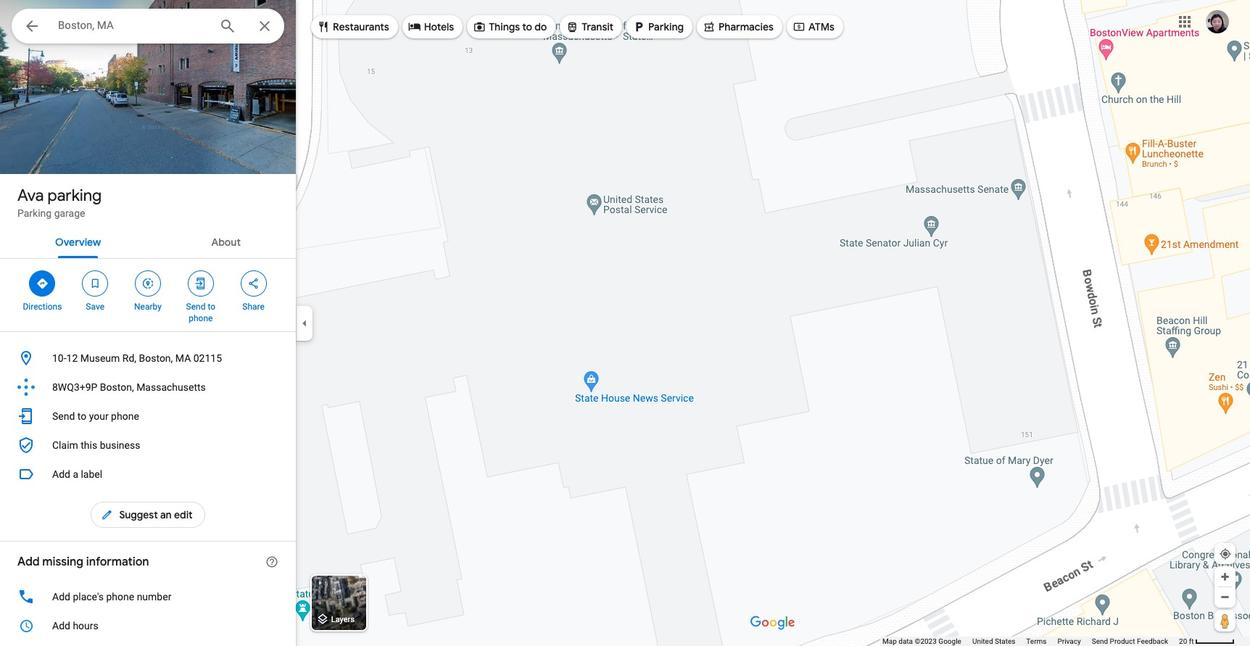 Task type: locate. For each thing, give the bounding box(es) containing it.
to left share
[[208, 302, 216, 312]]

2 vertical spatial send
[[1093, 638, 1109, 646]]

 parking
[[633, 19, 684, 34]]

©2023
[[915, 638, 937, 646]]

phone down 
[[189, 313, 213, 324]]

add for add a label
[[52, 469, 70, 480]]

atms
[[809, 20, 835, 33]]

ava
[[17, 186, 44, 206]]

overview button
[[44, 223, 113, 258]]

phone
[[189, 313, 213, 324], [111, 411, 139, 422], [106, 591, 134, 603]]

a
[[73, 469, 78, 480]]


[[247, 276, 260, 292]]

2 vertical spatial to
[[77, 411, 87, 422]]

0 horizontal spatial parking
[[17, 208, 52, 219]]

boston, down the rd,
[[100, 382, 134, 393]]

send product feedback button
[[1093, 637, 1169, 646]]

boston,
[[139, 353, 173, 364], [100, 382, 134, 393]]

ft
[[1190, 638, 1195, 646]]

parking down ava
[[17, 208, 52, 219]]

things
[[489, 20, 520, 33]]

add place's phone number button
[[0, 583, 296, 612]]

None field
[[58, 17, 208, 34]]

add left hours
[[52, 620, 70, 632]]

to inside button
[[77, 411, 87, 422]]

20
[[1180, 638, 1188, 646]]

parking
[[649, 20, 684, 33], [17, 208, 52, 219]]

add inside add place's phone number button
[[52, 591, 70, 603]]

2 horizontal spatial to
[[523, 20, 533, 33]]

tab list
[[0, 223, 296, 258]]

museum
[[80, 353, 120, 364]]

add
[[52, 469, 70, 480], [17, 555, 40, 570], [52, 591, 70, 603], [52, 620, 70, 632]]

1 vertical spatial to
[[208, 302, 216, 312]]

phone inside send to phone
[[189, 313, 213, 324]]

share
[[243, 302, 265, 312]]

parking garage button
[[17, 206, 85, 221]]

add left place's
[[52, 591, 70, 603]]

to left "your"
[[77, 411, 87, 422]]

phone right "your"
[[111, 411, 139, 422]]

1 horizontal spatial to
[[208, 302, 216, 312]]

footer containing map data ©2023 google
[[883, 637, 1180, 646]]

send inside the information for ava parking region
[[52, 411, 75, 422]]

 atms
[[793, 19, 835, 34]]

send to phone
[[186, 302, 216, 324]]

add place's phone number
[[52, 591, 172, 603]]

send to your phone
[[52, 411, 139, 422]]

1 vertical spatial parking
[[17, 208, 52, 219]]


[[473, 19, 486, 34]]


[[566, 19, 579, 34]]

united
[[973, 638, 994, 646]]


[[703, 19, 716, 34]]

1 vertical spatial phone
[[111, 411, 139, 422]]

add hours
[[52, 620, 99, 632]]

add inside add hours button
[[52, 620, 70, 632]]

0 vertical spatial parking
[[649, 20, 684, 33]]

ava parking main content
[[0, 0, 296, 646]]

tab list inside google maps element
[[0, 223, 296, 258]]

send left product at the right bottom of page
[[1093, 638, 1109, 646]]

to for send to phone
[[208, 302, 216, 312]]

add left missing
[[17, 555, 40, 570]]

10-12 museum rd, boston, ma 02115 button
[[0, 344, 296, 373]]


[[89, 276, 102, 292]]

send for send to your phone
[[52, 411, 75, 422]]

none field inside boston, ma field
[[58, 17, 208, 34]]

1 vertical spatial send
[[52, 411, 75, 422]]

1 horizontal spatial parking
[[649, 20, 684, 33]]

google maps element
[[0, 0, 1251, 646]]

save
[[86, 302, 104, 312]]

phone for place's
[[106, 591, 134, 603]]

add for add hours
[[52, 620, 70, 632]]

2 horizontal spatial send
[[1093, 638, 1109, 646]]

0 vertical spatial send
[[186, 302, 206, 312]]

 transit
[[566, 19, 614, 34]]

parking
[[48, 186, 102, 206]]

terms button
[[1027, 637, 1047, 646]]

more info image
[[266, 556, 279, 569]]

phone right place's
[[106, 591, 134, 603]]

send down 
[[186, 302, 206, 312]]

garage
[[54, 208, 85, 219]]

1 horizontal spatial boston,
[[139, 353, 173, 364]]

rd,
[[122, 353, 136, 364]]

10-
[[52, 353, 66, 364]]


[[141, 276, 155, 292]]

send product feedback
[[1093, 638, 1169, 646]]

boston, right the rd,
[[139, 353, 173, 364]]

0 vertical spatial phone
[[189, 313, 213, 324]]

 search field
[[12, 9, 284, 46]]

add hours button
[[0, 612, 296, 641]]

add a label
[[52, 469, 102, 480]]

parking right 
[[649, 20, 684, 33]]

1 vertical spatial boston,
[[100, 382, 134, 393]]

do
[[535, 20, 547, 33]]

suggest
[[119, 509, 158, 522]]

overview
[[55, 236, 101, 249]]

20 ft
[[1180, 638, 1195, 646]]


[[36, 276, 49, 292]]

to inside send to phone
[[208, 302, 216, 312]]

hours
[[73, 620, 99, 632]]

to left do
[[523, 20, 533, 33]]

send up claim
[[52, 411, 75, 422]]

add inside add a label button
[[52, 469, 70, 480]]

1 horizontal spatial send
[[186, 302, 206, 312]]

tab list containing overview
[[0, 223, 296, 258]]

privacy
[[1058, 638, 1082, 646]]

phone inside add place's phone number button
[[106, 591, 134, 603]]

0 horizontal spatial boston,
[[100, 382, 134, 393]]

0 horizontal spatial to
[[77, 411, 87, 422]]

information
[[86, 555, 149, 570]]

0 vertical spatial boston,
[[139, 353, 173, 364]]

parking inside ava parking parking garage
[[17, 208, 52, 219]]

an
[[160, 509, 172, 522]]

collapse side panel image
[[297, 315, 313, 331]]

to
[[523, 20, 533, 33], [208, 302, 216, 312], [77, 411, 87, 422]]

2 vertical spatial phone
[[106, 591, 134, 603]]

 restaurants
[[317, 19, 389, 34]]

02115
[[194, 353, 222, 364]]

add left a
[[52, 469, 70, 480]]

phone inside send to your phone button
[[111, 411, 139, 422]]

 hotels
[[408, 19, 454, 34]]

photo of ava parking image
[[0, 0, 296, 174]]

to inside  things to do
[[523, 20, 533, 33]]

send inside send to phone
[[186, 302, 206, 312]]

0 horizontal spatial send
[[52, 411, 75, 422]]

send
[[186, 302, 206, 312], [52, 411, 75, 422], [1093, 638, 1109, 646]]

footer
[[883, 637, 1180, 646]]

claim this business link
[[0, 431, 296, 460]]

0 vertical spatial to
[[523, 20, 533, 33]]



Task type: vqa. For each thing, say whether or not it's contained in the screenshot.
middle 'Museum'
no



Task type: describe. For each thing, give the bounding box(es) containing it.
your
[[89, 411, 109, 422]]

footer inside google maps element
[[883, 637, 1180, 646]]

massachusetts
[[137, 382, 206, 393]]

send for send product feedback
[[1093, 638, 1109, 646]]

zoom out image
[[1220, 592, 1231, 603]]

show street view coverage image
[[1215, 610, 1236, 632]]

about button
[[200, 223, 252, 258]]

to for send to your phone
[[77, 411, 87, 422]]


[[317, 19, 330, 34]]

boston, inside 10-12 museum rd, boston, ma 02115 button
[[139, 353, 173, 364]]

transit
[[582, 20, 614, 33]]

 things to do
[[473, 19, 547, 34]]

hotels
[[424, 20, 454, 33]]

8wq3+9p boston, massachusetts
[[52, 382, 206, 393]]

add missing information
[[17, 555, 149, 570]]

states
[[995, 638, 1016, 646]]

add a label button
[[0, 460, 296, 489]]

number
[[137, 591, 172, 603]]

google account: michele murakami  
(michele.murakami@adept.ai) image
[[1207, 10, 1230, 33]]

missing
[[42, 555, 83, 570]]

actions for ava parking region
[[0, 259, 296, 332]]

place's
[[73, 591, 104, 603]]

 button
[[12, 9, 52, 46]]

10-12 museum rd, boston, ma 02115
[[52, 353, 222, 364]]

claim
[[52, 440, 78, 451]]


[[194, 276, 207, 292]]

add for add missing information
[[17, 555, 40, 570]]

parking inside  parking
[[649, 20, 684, 33]]

united states button
[[973, 637, 1016, 646]]

about
[[211, 236, 241, 249]]


[[100, 507, 113, 523]]


[[408, 19, 421, 34]]

layers
[[331, 616, 355, 625]]

phone for to
[[189, 313, 213, 324]]

ma
[[175, 353, 191, 364]]

boston, inside 8wq3+9p boston, massachusetts button
[[100, 382, 134, 393]]

show your location image
[[1220, 548, 1233, 561]]

business
[[100, 440, 140, 451]]

terms
[[1027, 638, 1047, 646]]


[[23, 16, 41, 36]]

united states
[[973, 638, 1016, 646]]

this
[[81, 440, 97, 451]]

google
[[939, 638, 962, 646]]

map
[[883, 638, 897, 646]]

Boston, MA field
[[12, 9, 284, 44]]

feedback
[[1138, 638, 1169, 646]]

restaurants
[[333, 20, 389, 33]]

nearby
[[134, 302, 162, 312]]

product
[[1111, 638, 1136, 646]]

information for ava parking region
[[0, 344, 296, 460]]

pharmacies
[[719, 20, 774, 33]]

20 ft button
[[1180, 638, 1236, 646]]

12
[[66, 353, 78, 364]]

8wq3+9p
[[52, 382, 98, 393]]

 pharmacies
[[703, 19, 774, 34]]

8wq3+9p boston, massachusetts button
[[0, 373, 296, 402]]

edit
[[174, 509, 193, 522]]

 suggest an edit
[[100, 507, 193, 523]]

data
[[899, 638, 914, 646]]

send to your phone button
[[0, 402, 296, 431]]

privacy button
[[1058, 637, 1082, 646]]

claim this business
[[52, 440, 140, 451]]


[[793, 19, 806, 34]]

add for add place's phone number
[[52, 591, 70, 603]]

map data ©2023 google
[[883, 638, 962, 646]]

send for send to phone
[[186, 302, 206, 312]]

zoom in image
[[1220, 572, 1231, 583]]

ava parking parking garage
[[17, 186, 102, 219]]


[[633, 19, 646, 34]]

label
[[81, 469, 102, 480]]

directions
[[23, 302, 62, 312]]



